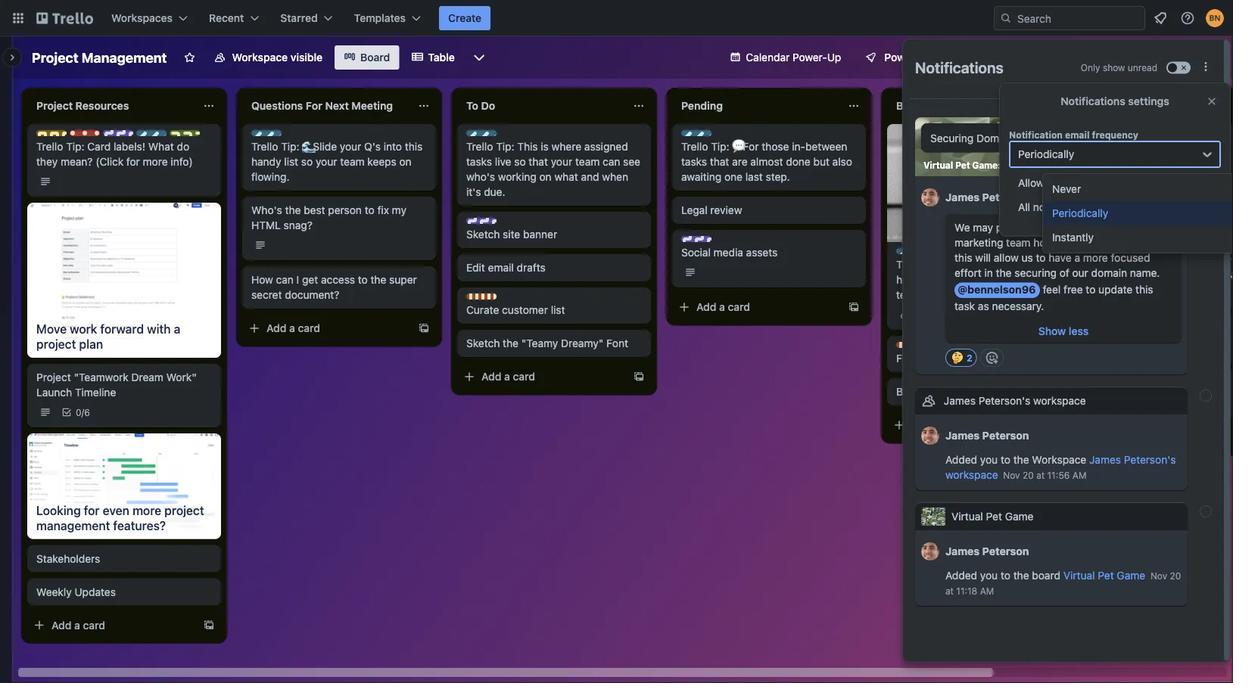 Task type: describe. For each thing, give the bounding box(es) containing it.
james down freelancer contracts
[[944, 395, 976, 407]]

name.
[[1130, 267, 1160, 279]]

0 vertical spatial virtual pet game link
[[923, 159, 998, 171]]

pet down the securing
[[955, 160, 970, 170]]

design for sketch
[[481, 219, 512, 229]]

never
[[1052, 183, 1081, 195]]

free
[[1064, 283, 1083, 296]]

card for who's
[[513, 371, 535, 383]]

priority design team
[[85, 131, 174, 142]]

but
[[813, 156, 830, 168]]

a down sketch the "teamy dreamy" font
[[504, 371, 510, 383]]

only show unread
[[1081, 62, 1157, 73]]

color: purple, title: "design team" element for social media assets
[[681, 236, 753, 248]]

management
[[82, 49, 167, 65]]

peterson for pet
[[982, 545, 1029, 558]]

31,
[[1147, 397, 1159, 408]]

all notification settings link
[[1009, 195, 1219, 220]]

1 horizontal spatial workspace
[[1033, 395, 1086, 407]]

this right put
[[1015, 221, 1033, 234]]

show less
[[1038, 325, 1089, 338]]

sm image
[[952, 45, 973, 67]]

0 vertical spatial periodically
[[1018, 148, 1074, 160]]

at for virtual pet game
[[945, 586, 954, 597]]

@bennelson96
[[958, 283, 1036, 296]]

add down the "budget" on the right of the page
[[911, 419, 931, 431]]

social media assets link
[[681, 245, 857, 260]]

✨ inside trello tip: ✨ be proud! yo
[[1162, 189, 1173, 201]]

notifications settings
[[1061, 95, 1169, 107]]

workspace inside james peterson's workspace
[[945, 469, 998, 481]]

task inside feel free to update this task as necessary.
[[954, 300, 975, 313]]

card
[[87, 140, 111, 153]]

your for this
[[316, 156, 337, 168]]

only
[[1081, 62, 1100, 73]]

add for who's
[[481, 371, 501, 383]]

james up we
[[945, 191, 980, 204]]

pet down the added you to the workspace
[[986, 511, 1002, 523]]

virtual pet game
[[951, 511, 1034, 523]]

primary element
[[0, 0, 1233, 36]]

securing
[[1015, 267, 1057, 279]]

a down the media
[[719, 301, 725, 313]]

do
[[481, 100, 495, 112]]

social
[[681, 246, 711, 259]]

notification email frequency
[[1009, 129, 1138, 140]]

handy
[[251, 156, 281, 168]]

feel free to update this task as necessary.
[[954, 283, 1153, 313]]

filters button
[[1043, 45, 1101, 70]]

your for tasks
[[551, 156, 572, 168]]

approval
[[934, 386, 976, 398]]

Jan 31, 2020 checkbox
[[1111, 394, 1189, 412]]

jan for campaign
[[1129, 397, 1145, 408]]

2020 for proposal
[[1162, 397, 1184, 408]]

timeline
[[75, 386, 116, 399]]

Blocked text field
[[887, 94, 1054, 118]]

notifications
[[1090, 177, 1150, 189]]

virtual up paused
[[1033, 132, 1065, 145]]

ups
[[920, 51, 940, 64]]

edit email drafts
[[466, 262, 546, 274]]

to left board
[[1001, 570, 1010, 582]]

james peterson for pet
[[945, 545, 1029, 558]]

virtual up 11:18
[[951, 511, 983, 523]]

less
[[1069, 325, 1089, 338]]

report
[[1164, 322, 1194, 335]]

trello tip trello tip: this is where assigned tasks live so that your team can see who's working on what and when it's due.
[[466, 131, 640, 198]]

workspace inside button
[[232, 51, 288, 64]]

tip up info) at the left
[[178, 131, 192, 142]]

:
[[998, 160, 1001, 170]]

nov for game
[[1150, 571, 1167, 582]]

dream inside 'project "teamwork dream work" launch timeline'
[[131, 371, 163, 384]]

star or unstar board image
[[184, 51, 196, 64]]

0
[[76, 407, 81, 418]]

board link
[[335, 45, 399, 70]]

tip: inside trello tip: card labels! what do they mean? (click for more info)
[[66, 140, 84, 153]]

the left "teamy
[[503, 337, 518, 350]]

tip: for 💬for
[[711, 140, 729, 153]]

the inside who's the best person to fix my html snag?
[[285, 204, 301, 216]]

the inside how can i get access to the super secret document?
[[371, 274, 386, 286]]

contest,
[[1118, 237, 1158, 249]]

add a card button down budget approval link
[[887, 413, 1057, 437]]

notification
[[1033, 201, 1088, 213]]

add a card button for one
[[672, 295, 842, 319]]

q1
[[1148, 322, 1161, 335]]

marketing
[[954, 237, 1003, 249]]

tip: for splash
[[926, 258, 944, 271]]

launch
[[36, 386, 72, 399]]

html
[[251, 219, 281, 232]]

may
[[973, 221, 993, 234]]

those for slowing
[[983, 258, 1010, 271]]

trello tip: splash those redtape- heavy issues that are slowing your team down here. link
[[896, 257, 1072, 303]]

workspaces button
[[102, 6, 197, 30]]

name
[[1088, 237, 1115, 249]]

yo
[[1226, 189, 1233, 201]]

as
[[978, 300, 989, 313]]

0 vertical spatial james peterson's workspace
[[944, 395, 1086, 407]]

0 horizontal spatial design
[[118, 131, 148, 142]]

create from template… image for trello tip: 💬for those in-between tasks that are almost done but also awaiting one last step.
[[848, 301, 860, 313]]

work
[[70, 322, 97, 336]]

allow
[[994, 252, 1019, 264]]

tasks for that
[[681, 156, 707, 168]]

at for james peterson's workspace
[[1036, 470, 1045, 481]]

james peterson's workspace link
[[945, 454, 1176, 481]]

0 horizontal spatial team
[[151, 131, 174, 142]]

project inside the looking for even more project management features?
[[164, 503, 204, 518]]

finalize
[[1111, 252, 1148, 265]]

peterson's inside james peterson's workspace
[[1124, 454, 1176, 466]]

team for social
[[729, 237, 753, 248]]

project "teamwork dream work" launch timeline
[[36, 371, 197, 399]]

create from template… image for trello tip: card labels! what do they mean? (click for more info)
[[203, 620, 215, 632]]

0 vertical spatial peterson's
[[978, 395, 1030, 407]]

nov inside james peterson nov 20 at 12:07 pm
[[1034, 193, 1051, 203]]

who's
[[466, 171, 495, 183]]

hold
[[1074, 221, 1095, 234]]

james peterson button up the added you to the workspace
[[945, 430, 1029, 442]]

for inside securing domain for virtual pet game website link
[[1016, 132, 1030, 145]]

working
[[498, 171, 536, 183]]

unread
[[1128, 62, 1157, 73]]

project for project resources
[[36, 100, 73, 112]]

at inside james peterson nov 20 at 12:07 pm
[[1067, 193, 1076, 203]]

james for james peterson button underneath virtual pet game on the right bottom
[[945, 545, 980, 558]]

you for board
[[980, 570, 998, 582]]

Project Resources text field
[[27, 94, 194, 118]]

info)
[[171, 156, 193, 168]]

can inside trello tip trello tip: this is where assigned tasks live so that your team can see who's working on what and when it's due.
[[603, 156, 620, 168]]

🌊slide
[[302, 140, 337, 153]]

a down 'budget approval'
[[934, 419, 940, 431]]

with
[[147, 322, 171, 336]]

design team sketch site banner
[[466, 219, 557, 241]]

open information menu image
[[1180, 11, 1195, 26]]

1 vertical spatial workspace
[[1032, 454, 1086, 466]]

access
[[321, 274, 355, 286]]

starred button
[[271, 6, 342, 30]]

sketch site banner link
[[466, 227, 642, 242]]

those for almost
[[762, 140, 789, 153]]

james peterson button up board
[[915, 531, 1188, 567]]

sketch inside design team sketch site banner
[[466, 228, 500, 241]]

so inside trello tip trello tip: this is where assigned tasks live so that your team can see who's working on what and when it's due.
[[514, 156, 526, 168]]

show
[[1103, 62, 1125, 73]]

they
[[36, 156, 58, 168]]

what
[[148, 140, 174, 153]]

edit email drafts link
[[466, 260, 642, 276]]

keeps
[[367, 156, 396, 168]]

contracts
[[951, 352, 997, 365]]

curate customer list
[[466, 304, 565, 316]]

card down approval
[[943, 419, 965, 431]]

/
[[81, 407, 84, 418]]

james peterson button up james peterson's workspace link
[[915, 415, 1188, 451]]

0 vertical spatial settings
[[1128, 95, 1169, 107]]

color: red, title: "priority" element
[[70, 130, 117, 142]]

1 vertical spatial periodically
[[1052, 207, 1108, 220]]

do
[[177, 140, 189, 153]]

who's the best person to fix my html snag?
[[251, 204, 406, 232]]

tip for trello tip: 🌊slide your q's into this handy list so your team keeps on flowing.
[[293, 131, 307, 142]]

add for one
[[696, 301, 716, 313]]

to inside the we may put this task on hold while the marketing team holds their name contest, this will allow us to have a more focused effort in the securing of our domain name. @bennelson96
[[1036, 252, 1046, 264]]

project inside the move work forward with a project plan
[[36, 337, 76, 352]]

allow desktop notifications
[[1018, 177, 1150, 189]]

share button
[[1138, 45, 1197, 70]]

securing
[[930, 132, 974, 145]]

forward
[[100, 322, 144, 336]]

automation button
[[952, 45, 1040, 70]]

that for issues
[[961, 274, 981, 286]]

is
[[541, 140, 549, 153]]

on inside trello tip trello tip: this is where assigned tasks live so that your team can see who's working on what and when it's due.
[[539, 171, 552, 183]]

color: orange, title: "one more step" element for curate
[[466, 294, 497, 300]]

add a card down 'budget approval'
[[911, 419, 965, 431]]

on inside trello tip trello tip: 🌊slide your q's into this handy list so your team keeps on flowing.
[[399, 156, 411, 168]]

paused
[[1003, 160, 1033, 170]]

features?
[[113, 519, 166, 533]]

campaign inside finalize campaign name: teamwork dream work ✨
[[1151, 252, 1200, 265]]

move work forward with a project plan link
[[27, 316, 221, 358]]

to up the nov 20 at 11:56 am
[[1001, 454, 1010, 466]]

have
[[1049, 252, 1072, 264]]

create
[[448, 12, 482, 24]]

nov for workspace
[[1003, 470, 1020, 481]]

for inside trello tip: card labels! what do they mean? (click for more info)
[[126, 156, 140, 168]]

flowing.
[[251, 171, 290, 183]]

1 vertical spatial ben nelson (bennelson96) image
[[1112, 47, 1134, 68]]

trello inside trello tip: ✨ be proud! yo
[[1111, 189, 1138, 201]]

starred
[[280, 12, 318, 24]]

added you to the board virtual pet game
[[945, 570, 1145, 582]]

mean?
[[61, 156, 93, 168]]

trello tip: this is where assigned tasks live so that your team can see who's working on what and when it's due. link
[[466, 139, 642, 200]]

this up 'effort'
[[954, 252, 972, 264]]

am for added you to the board
[[980, 586, 994, 597]]

20 for workspace
[[1023, 470, 1034, 481]]

a down weekly updates
[[74, 619, 80, 632]]

for inside the looking for even more project management features?
[[84, 503, 100, 518]]

how can i get access to the super secret document?
[[251, 274, 417, 301]]

a down "document?"
[[289, 322, 295, 335]]

effort
[[954, 267, 982, 279]]

james peterson (jamespeterson93) image for added you to the workspace
[[921, 425, 939, 447]]

1 vertical spatial virtual pet game link
[[1063, 570, 1145, 582]]

team for sketch
[[514, 219, 538, 229]]

1 peterson from the top
[[982, 191, 1029, 204]]

list inside "curate customer list" link
[[551, 304, 565, 316]]

site
[[503, 228, 520, 241]]

the up contest,
[[1126, 221, 1142, 234]]

back to home image
[[36, 6, 93, 30]]

are for almost
[[732, 156, 748, 168]]



Task type: vqa. For each thing, say whether or not it's contained in the screenshot.
the 'buckets.'
no



Task type: locate. For each thing, give the bounding box(es) containing it.
0 horizontal spatial email
[[488, 262, 514, 274]]

added up virtual pet game on the right bottom
[[945, 454, 977, 466]]

tip: for this
[[496, 140, 514, 153]]

more down name
[[1083, 252, 1108, 264]]

0 horizontal spatial dream
[[131, 371, 163, 384]]

tasks for live
[[466, 156, 492, 168]]

that up here. at the top of page
[[961, 274, 981, 286]]

2 horizontal spatial on
[[1059, 221, 1071, 234]]

1 so from the left
[[301, 156, 313, 168]]

are inside trello tip trello tip: 💬for those in-between tasks that are almost done but also awaiting one last step.
[[732, 156, 748, 168]]

0 horizontal spatial list
[[284, 156, 298, 168]]

color: yellow, title: "copy request" element
[[36, 130, 67, 136]]

card for flowing.
[[298, 322, 320, 335]]

to inside who's the best person to fix my html snag?
[[365, 204, 374, 216]]

team inside trello tip trello tip: 🌊slide your q's into this handy list so your team keeps on flowing.
[[340, 156, 365, 168]]

your inside trello tip trello tip: splash those redtape- heavy issues that are slowing your team down here.
[[1042, 274, 1063, 286]]

0 vertical spatial sketch
[[466, 228, 500, 241]]

pet right board
[[1098, 570, 1114, 582]]

color: orange, title: "one more step" element
[[466, 294, 497, 300], [896, 342, 926, 348]]

more inside trello tip: card labels! what do they mean? (click for more info)
[[143, 156, 168, 168]]

2 tasks from the left
[[681, 156, 707, 168]]

submit
[[1111, 322, 1146, 335]]

1 vertical spatial create from template… image
[[203, 620, 215, 632]]

list right handy
[[284, 156, 298, 168]]

can up when
[[603, 156, 620, 168]]

project up launch
[[36, 371, 71, 384]]

list right 'customer'
[[551, 304, 565, 316]]

1 horizontal spatial team
[[514, 219, 538, 229]]

0 vertical spatial for
[[1016, 132, 1030, 145]]

james peterson button down virtual pet game on the right bottom
[[945, 545, 1029, 558]]

team down heavy
[[896, 289, 921, 301]]

jan for finalize
[[1129, 288, 1145, 299]]

this
[[517, 140, 538, 153]]

project
[[36, 337, 76, 352], [164, 503, 204, 518]]

0 vertical spatial create from template… image
[[418, 322, 430, 335]]

james down approval
[[945, 430, 980, 442]]

us
[[1021, 252, 1033, 264]]

0 horizontal spatial ✨
[[1162, 189, 1173, 201]]

2 sketch from the top
[[466, 337, 500, 350]]

email for edit
[[488, 262, 514, 274]]

0 horizontal spatial notifications
[[915, 58, 1004, 76]]

2 vertical spatial 20
[[1170, 571, 1181, 582]]

2 james peterson (jamespeterson93) image from the top
[[921, 540, 939, 563]]

campaign proposal
[[1111, 377, 1206, 389]]

pet right notification
[[1067, 132, 1084, 145]]

2 vertical spatial at
[[945, 586, 954, 597]]

1 vertical spatial more
[[1083, 252, 1108, 264]]

1 horizontal spatial that
[[710, 156, 729, 168]]

tip inside trello tip trello tip: splash those redtape- heavy issues that are slowing your team down here.
[[938, 249, 952, 260]]

20 for game
[[1170, 571, 1181, 582]]

2 vertical spatial on
[[1059, 221, 1071, 234]]

Board name text field
[[24, 45, 174, 70]]

design inside design team sketch site banner
[[481, 219, 512, 229]]

am right 11:18
[[980, 586, 994, 597]]

2020
[[1158, 288, 1180, 299], [1162, 397, 1184, 408]]

that inside trello tip trello tip: splash those redtape- heavy issues that are slowing your team down here.
[[961, 274, 981, 286]]

6
[[84, 407, 90, 418]]

0 vertical spatial team
[[151, 131, 174, 142]]

jan left 31,
[[1129, 397, 1145, 408]]

1 vertical spatial campaign
[[1111, 377, 1160, 389]]

task inside the we may put this task on hold while the marketing team holds their name contest, this will allow us to have a more focused effort in the securing of our domain name. @bennelson96
[[1036, 221, 1056, 234]]

1 vertical spatial nov
[[1003, 470, 1020, 481]]

james peterson (jamespeterson93) image
[[921, 425, 939, 447], [921, 540, 939, 563]]

1 vertical spatial peterson's
[[1124, 454, 1176, 466]]

peterson for peterson's
[[982, 430, 1029, 442]]

team for redtape-
[[896, 289, 921, 301]]

0 vertical spatial workspace
[[232, 51, 288, 64]]

close popover image
[[1206, 95, 1218, 107]]

how can i get access to the super secret document? link
[[251, 272, 427, 303]]

0 notifications image
[[1151, 9, 1169, 27]]

add a card for who's
[[481, 371, 535, 383]]

card down updates
[[83, 619, 105, 632]]

fix
[[377, 204, 389, 216]]

color: orange, title: "one more step" element for freelancer
[[896, 342, 926, 348]]

0 vertical spatial design
[[118, 131, 148, 142]]

1 horizontal spatial those
[[983, 258, 1010, 271]]

pending
[[681, 100, 723, 112]]

at inside nov 20 at 11:18 am
[[945, 586, 954, 597]]

team down review
[[729, 237, 753, 248]]

team
[[151, 131, 174, 142], [514, 219, 538, 229], [729, 237, 753, 248]]

weekly
[[36, 586, 72, 598]]

1 horizontal spatial email
[[1065, 129, 1090, 140]]

tip inside trello tip trello tip: this is where assigned tasks live so that your team can see who's working on what and when it's due.
[[508, 131, 522, 142]]

that down is at the left top
[[529, 156, 548, 168]]

james for james peterson button over the added you to the workspace
[[945, 430, 980, 442]]

color: purple, title: "design team" element
[[103, 130, 174, 142], [466, 218, 538, 229], [681, 236, 753, 248]]

team left do
[[151, 131, 174, 142]]

tip: inside trello tip trello tip: this is where assigned tasks live so that your team can see who's working on what and when it's due.
[[496, 140, 514, 153]]

tip up live
[[508, 131, 522, 142]]

1 vertical spatial task
[[954, 300, 975, 313]]

a inside the we may put this task on hold while the marketing team holds their name contest, this will allow us to have a more focused effort in the securing of our domain name. @bennelson96
[[1074, 252, 1080, 264]]

design inside design team social media assets
[[696, 237, 727, 248]]

dream left work
[[1164, 268, 1196, 280]]

1 vertical spatial james peterson
[[945, 545, 1029, 558]]

calendar power-up link
[[720, 45, 850, 70]]

allow
[[1018, 177, 1044, 189]]

0 horizontal spatial create from template… image
[[203, 620, 215, 632]]

show menu image
[[1205, 50, 1220, 65]]

budget approval link
[[896, 384, 1072, 400]]

tip for trello tip: this is where assigned tasks live so that your team can see who's working on what and when it's due.
[[508, 131, 522, 142]]

legal
[[681, 204, 707, 216]]

added for added you to the board virtual pet game
[[945, 570, 977, 582]]

one
[[724, 171, 743, 183]]

jan inside option
[[1129, 288, 1145, 299]]

peterson up the added you to the workspace
[[982, 430, 1029, 442]]

1 horizontal spatial create from template… image
[[633, 371, 645, 383]]

on
[[399, 156, 411, 168], [539, 171, 552, 183], [1059, 221, 1071, 234]]

0 vertical spatial task
[[1036, 221, 1056, 234]]

notifications down only
[[1061, 95, 1125, 107]]

1 vertical spatial settings
[[1091, 201, 1130, 213]]

tasks inside trello tip trello tip: this is where assigned tasks live so that your team can see who's working on what and when it's due.
[[466, 156, 492, 168]]

1 horizontal spatial project
[[164, 503, 204, 518]]

1 vertical spatial am
[[980, 586, 994, 597]]

on left what
[[539, 171, 552, 183]]

project inside project management text box
[[32, 49, 78, 65]]

notifications for notifications settings
[[1061, 95, 1125, 107]]

james peterson (jamespeterson93) image for added you to the board
[[921, 540, 939, 563]]

those inside trello tip trello tip: splash those redtape- heavy issues that are slowing your team down here.
[[983, 258, 1010, 271]]

awaiting
[[681, 171, 722, 183]]

2020 for campaign
[[1158, 288, 1180, 299]]

0 horizontal spatial ben nelson (bennelson96) image
[[1112, 47, 1134, 68]]

1 horizontal spatial power-
[[884, 51, 920, 64]]

email right edit
[[488, 262, 514, 274]]

1 horizontal spatial create from template… image
[[848, 301, 860, 313]]

1 horizontal spatial at
[[1036, 470, 1045, 481]]

2 jan from the top
[[1129, 397, 1145, 408]]

2 vertical spatial nov
[[1150, 571, 1167, 582]]

feel
[[1043, 283, 1061, 296]]

0 vertical spatial are
[[732, 156, 748, 168]]

1 vertical spatial list
[[551, 304, 565, 316]]

1 vertical spatial you
[[980, 570, 998, 582]]

your inside trello tip trello tip: this is where assigned tasks live so that your team can see who's working on what and when it's due.
[[551, 156, 572, 168]]

Questions For Next Meeting text field
[[242, 94, 409, 118]]

project inside 'project "teamwork dream work" launch timeline'
[[36, 371, 71, 384]]

a inside the move work forward with a project plan
[[174, 322, 180, 336]]

tasks up who's
[[466, 156, 492, 168]]

add a card button for flowing.
[[242, 316, 412, 341]]

all
[[1018, 201, 1030, 213]]

am
[[1072, 470, 1086, 481], [980, 586, 994, 597]]

weekly updates link
[[36, 585, 212, 600]]

up
[[827, 51, 841, 64]]

james down jan 31, 2020 checkbox
[[1089, 454, 1121, 466]]

more inside the we may put this task on hold while the marketing team holds their name contest, this will allow us to have a more focused effort in the securing of our domain name. @bennelson96
[[1083, 252, 1108, 264]]

document?
[[285, 289, 339, 301]]

team for q's
[[340, 156, 365, 168]]

1 sketch from the top
[[466, 228, 500, 241]]

add a card for one
[[696, 301, 750, 313]]

team inside design team sketch site banner
[[514, 219, 538, 229]]

power- inside button
[[884, 51, 920, 64]]

virtual
[[1033, 132, 1065, 145], [923, 160, 953, 170], [951, 511, 983, 523], [1063, 570, 1095, 582]]

freelancer contracts
[[896, 352, 997, 365]]

2020 inside option
[[1158, 288, 1180, 299]]

0 vertical spatial email
[[1065, 129, 1090, 140]]

email for notification
[[1065, 129, 1090, 140]]

peterson down allow
[[982, 191, 1029, 204]]

added up 11:18
[[945, 570, 977, 582]]

email left frequency
[[1065, 129, 1090, 140]]

am for added you to the workspace
[[1072, 470, 1086, 481]]

settings
[[1128, 95, 1169, 107], [1091, 201, 1130, 213]]

so down 🌊slide
[[301, 156, 313, 168]]

trello tip: ✨ be proud! yo link
[[1111, 188, 1233, 233]]

2 peterson from the top
[[982, 430, 1029, 442]]

1 vertical spatial james peterson (jamespeterson93) image
[[921, 540, 939, 563]]

✨
[[1162, 189, 1173, 201], [1227, 268, 1233, 280]]

project
[[32, 49, 78, 65], [36, 100, 73, 112], [36, 371, 71, 384]]

sketch inside sketch the "teamy dreamy" font link
[[466, 337, 500, 350]]

1 vertical spatial 20
[[1023, 470, 1034, 481]]

0 horizontal spatial so
[[301, 156, 313, 168]]

card down "teamy
[[513, 371, 535, 383]]

at
[[1067, 193, 1076, 203], [1036, 470, 1045, 481], [945, 586, 954, 597]]

finalize campaign name: teamwork dream work ✨ link
[[1111, 251, 1233, 282]]

tasks up awaiting
[[681, 156, 707, 168]]

11:18
[[956, 586, 977, 597]]

james peterson up the added you to the workspace
[[945, 430, 1029, 442]]

tip inside trello tip trello tip: 💬for those in-between tasks that are almost done but also awaiting one last step.
[[723, 131, 737, 142]]

2 vertical spatial project
[[36, 371, 71, 384]]

0 vertical spatial you
[[980, 454, 998, 466]]

team up and
[[575, 156, 600, 168]]

instantly
[[1052, 231, 1094, 244]]

project inside the 'project resources' "text field"
[[36, 100, 73, 112]]

create from template… image for how can i get access to the super secret document?
[[418, 322, 430, 335]]

customize views image
[[471, 50, 487, 65]]

0 vertical spatial james peterson
[[945, 430, 1029, 442]]

see
[[623, 156, 640, 168]]

design for social
[[696, 237, 727, 248]]

james peterson button up may
[[945, 191, 1029, 204]]

2 james peterson from the top
[[945, 545, 1029, 558]]

move
[[36, 322, 67, 336]]

team inside trello tip trello tip: splash those redtape- heavy issues that are slowing your team down here.
[[896, 289, 921, 301]]

1 james peterson (jamespeterson93) image from the top
[[921, 425, 939, 447]]

to do
[[466, 100, 495, 112]]

✨ left "be"
[[1162, 189, 1173, 201]]

1 vertical spatial james peterson's workspace
[[945, 454, 1176, 481]]

project down move
[[36, 337, 76, 352]]

2019
[[1162, 343, 1184, 353]]

securing domain for virtual pet game website
[[930, 132, 1157, 145]]

2 horizontal spatial design
[[696, 237, 727, 248]]

search image
[[1000, 12, 1012, 24]]

Jan 9, 2020 checkbox
[[1111, 285, 1185, 303]]

that inside trello tip trello tip: 💬for those in-between tasks that are almost done but also awaiting one last step.
[[710, 156, 729, 168]]

the up the nov 20 at 11:56 am
[[1013, 454, 1029, 466]]

add a card down weekly updates
[[51, 619, 105, 632]]

a right with
[[174, 322, 180, 336]]

at left 11:18
[[945, 586, 954, 597]]

project "teamwork dream work" launch timeline link
[[36, 370, 212, 400]]

power-
[[793, 51, 827, 64], [884, 51, 920, 64]]

looking
[[36, 503, 81, 518]]

updates
[[75, 586, 116, 598]]

2 added from the top
[[945, 570, 977, 582]]

0 horizontal spatial that
[[529, 156, 548, 168]]

dec
[[1129, 343, 1146, 353]]

0 vertical spatial at
[[1067, 193, 1076, 203]]

those inside trello tip trello tip: 💬for those in-between tasks that are almost done but also awaiting one last step.
[[762, 140, 789, 153]]

2020 inside checkbox
[[1162, 397, 1184, 408]]

tip: up the issues
[[926, 258, 944, 271]]

To Do text field
[[457, 94, 624, 118]]

tip: up handy
[[281, 140, 299, 153]]

board
[[1032, 570, 1060, 582]]

nov 20 at 11:18 am
[[945, 571, 1181, 597]]

james inside james peterson's workspace
[[1089, 454, 1121, 466]]

Pending text field
[[672, 94, 839, 118]]

1 vertical spatial email
[[488, 262, 514, 274]]

virtual right board
[[1063, 570, 1095, 582]]

1 james peterson from the top
[[945, 430, 1029, 442]]

add down secret
[[266, 322, 286, 335]]

1 horizontal spatial peterson's
[[1124, 454, 1176, 466]]

1 power- from the left
[[793, 51, 827, 64]]

tip: inside trello tip trello tip: splash those redtape- heavy issues that are slowing your team down here.
[[926, 258, 944, 271]]

for down labels!
[[126, 156, 140, 168]]

that for tasks
[[710, 156, 729, 168]]

jan inside checkbox
[[1129, 397, 1145, 408]]

tip for trello tip: 💬for those in-between tasks that are almost done but also awaiting one last step.
[[723, 131, 737, 142]]

recent button
[[200, 6, 268, 30]]

notifications for notifications
[[915, 58, 1004, 76]]

1 vertical spatial sketch
[[466, 337, 500, 350]]

workspace left visible
[[232, 51, 288, 64]]

1 you from the top
[[980, 454, 998, 466]]

1 vertical spatial project
[[36, 100, 73, 112]]

add a card button down assets
[[672, 295, 842, 319]]

you up virtual pet game on the right bottom
[[980, 454, 998, 466]]

create from template… image
[[418, 322, 430, 335], [633, 371, 645, 383]]

tip
[[178, 131, 192, 142], [293, 131, 307, 142], [508, 131, 522, 142], [723, 131, 737, 142], [938, 249, 952, 260]]

that up one
[[710, 156, 729, 168]]

list inside trello tip trello tip: 🌊slide your q's into this handy list so your team keeps on flowing.
[[284, 156, 298, 168]]

0 horizontal spatial workspace
[[945, 469, 998, 481]]

✨ right work
[[1227, 268, 1233, 280]]

Dec 17, 2019 checkbox
[[1111, 339, 1188, 357]]

2 horizontal spatial color: purple, title: "design team" element
[[681, 236, 753, 248]]

0 vertical spatial on
[[399, 156, 411, 168]]

virtual pet game link down the securing
[[923, 159, 998, 171]]

0 horizontal spatial tasks
[[466, 156, 492, 168]]

add for flowing.
[[266, 322, 286, 335]]

nov 20 at 11:56 am
[[1003, 470, 1086, 481]]

2 horizontal spatial that
[[961, 274, 981, 286]]

james for james peterson's workspace link
[[1089, 454, 1121, 466]]

color: sky, title: "trello tip" element for pending
[[681, 130, 737, 142]]

trello inside trello tip: card labels! what do they mean? (click for more info)
[[36, 140, 63, 153]]

are
[[732, 156, 748, 168], [984, 274, 999, 286]]

securing domain for virtual pet game website link
[[921, 123, 1182, 152]]

3 peterson from the top
[[982, 545, 1029, 558]]

0 horizontal spatial color: purple, title: "design team" element
[[103, 130, 174, 142]]

Search field
[[1012, 7, 1144, 30]]

1 vertical spatial on
[[539, 171, 552, 183]]

create from template… image for edit email drafts
[[633, 371, 645, 383]]

0 vertical spatial project
[[32, 49, 78, 65]]

ben nelson (bennelson96) image inside primary element
[[1206, 9, 1224, 27]]

update
[[1098, 283, 1133, 296]]

color: sky, title: "trello tip" element for to do
[[466, 130, 522, 142]]

0 vertical spatial campaign
[[1151, 252, 1200, 265]]

1 vertical spatial are
[[984, 274, 999, 286]]

1 horizontal spatial dream
[[1164, 268, 1196, 280]]

james peterson down virtual pet game on the right bottom
[[945, 545, 1029, 558]]

team for where
[[575, 156, 600, 168]]

tasks inside trello tip trello tip: 💬for those in-between tasks that are almost done but also awaiting one last step.
[[681, 156, 707, 168]]

james peterson for peterson's
[[945, 430, 1029, 442]]

filters
[[1066, 51, 1097, 64]]

card for one
[[728, 301, 750, 313]]

1 horizontal spatial am
[[1072, 470, 1086, 481]]

card down "document?"
[[298, 322, 320, 335]]

more up features? on the bottom left of page
[[132, 503, 161, 518]]

20 inside james peterson nov 20 at 12:07 pm
[[1054, 193, 1065, 203]]

trello tip halp
[[151, 131, 205, 142]]

to
[[466, 100, 478, 112]]

0 horizontal spatial can
[[276, 274, 294, 286]]

dream left "work""
[[131, 371, 163, 384]]

2 you from the top
[[980, 570, 998, 582]]

1 added from the top
[[945, 454, 977, 466]]

1 vertical spatial color: orange, title: "one more step" element
[[896, 342, 926, 348]]

looking for even more project management features?
[[36, 503, 204, 533]]

add a card button for who's
[[457, 365, 627, 389]]

tip: inside trello tip: ✨ be proud! yo
[[1141, 189, 1159, 201]]

2 so from the left
[[514, 156, 526, 168]]

0 vertical spatial jan
[[1129, 288, 1145, 299]]

1 horizontal spatial on
[[539, 171, 552, 183]]

card
[[728, 301, 750, 313], [298, 322, 320, 335], [513, 371, 535, 383], [943, 419, 965, 431], [83, 619, 105, 632]]

1 vertical spatial jan
[[1129, 397, 1145, 408]]

20 inside nov 20 at 11:18 am
[[1170, 571, 1181, 582]]

1 horizontal spatial color: orange, title: "one more step" element
[[896, 342, 926, 348]]

0 horizontal spatial peterson's
[[978, 395, 1030, 407]]

banner
[[523, 228, 557, 241]]

0 vertical spatial more
[[143, 156, 168, 168]]

power- up blocked
[[884, 51, 920, 64]]

tip: inside trello tip trello tip: 💬for those in-between tasks that are almost done but also awaiting one last step.
[[711, 140, 729, 153]]

james peterson nov 20 at 12:07 pm
[[945, 191, 1118, 204]]

tip inside trello tip trello tip: 🌊slide your q's into this handy list so your team keeps on flowing.
[[293, 131, 307, 142]]

workspace up virtual pet game on the right bottom
[[945, 469, 998, 481]]

2 vertical spatial more
[[132, 503, 161, 518]]

done
[[786, 156, 810, 168]]

0 vertical spatial color: orange, title: "one more step" element
[[466, 294, 497, 300]]

0 vertical spatial those
[[762, 140, 789, 153]]

questions
[[251, 100, 303, 112]]

color: lime, title: "halp" element
[[170, 130, 205, 142]]

am inside nov 20 at 11:18 am
[[980, 586, 994, 597]]

card down the media
[[728, 301, 750, 313]]

and
[[581, 171, 599, 183]]

project for project "teamwork dream work" launch timeline
[[36, 371, 71, 384]]

1 jan from the top
[[1129, 288, 1145, 299]]

so inside trello tip trello tip: 🌊slide your q's into this handy list so your team keeps on flowing.
[[301, 156, 313, 168]]

0 vertical spatial added
[[945, 454, 977, 466]]

your for issues
[[1042, 274, 1063, 286]]

this inside trello tip trello tip: 🌊slide your q's into this handy list so your team keeps on flowing.
[[405, 140, 423, 153]]

visible
[[291, 51, 323, 64]]

their
[[1063, 237, 1085, 249]]

0 horizontal spatial on
[[399, 156, 411, 168]]

tip: inside trello tip trello tip: 🌊slide your q's into this handy list so your team keeps on flowing.
[[281, 140, 299, 153]]

1 vertical spatial for
[[126, 156, 140, 168]]

pm
[[1104, 193, 1118, 203]]

sketch left 'site'
[[466, 228, 500, 241]]

put
[[996, 221, 1012, 234]]

color: sky, title: "trello tip" element for questions for next meeting
[[251, 130, 307, 142]]

dream inside finalize campaign name: teamwork dream work ✨
[[1164, 268, 1196, 280]]

sketch down curate
[[466, 337, 500, 350]]

✨ inside finalize campaign name: teamwork dream work ✨
[[1227, 268, 1233, 280]]

color: orange, title: "one more step" element up freelancer
[[896, 342, 926, 348]]

workspace visible
[[232, 51, 323, 64]]

that inside trello tip trello tip: this is where assigned tasks live so that your team can see who's working on what and when it's due.
[[529, 156, 548, 168]]

add a card down the media
[[696, 301, 750, 313]]

trello tip trello tip: 🌊slide your q's into this handy list so your team keeps on flowing.
[[251, 131, 423, 183]]

review
[[710, 204, 742, 216]]

tip down pending text field
[[723, 131, 737, 142]]

this down name.
[[1135, 283, 1153, 296]]

tasks
[[466, 156, 492, 168], [681, 156, 707, 168]]

peterson down virtual pet game on the right bottom
[[982, 545, 1029, 558]]

project up the "color: yellow, title: "copy request"" element
[[36, 100, 73, 112]]

1 vertical spatial create from template… image
[[633, 371, 645, 383]]

color: purple, title: "design team" element for sketch site banner
[[466, 218, 538, 229]]

are down "will"
[[984, 274, 999, 286]]

1 vertical spatial 2020
[[1162, 397, 1184, 408]]

campaign up name.
[[1151, 252, 1200, 265]]

nov inside nov 20 at 11:18 am
[[1150, 571, 1167, 582]]

on inside the we may put this task on hold while the marketing team holds their name contest, this will allow us to have a more focused effort in the securing of our domain name. @bennelson96
[[1059, 221, 1071, 234]]

2 vertical spatial for
[[84, 503, 100, 518]]

team inside trello tip trello tip: this is where assigned tasks live so that your team can see who's working on what and when it's due.
[[575, 156, 600, 168]]

virtual down the securing
[[923, 160, 953, 170]]

peterson's down freelancer contracts link
[[978, 395, 1030, 407]]

periodically down securing domain for virtual pet game website
[[1018, 148, 1074, 160]]

add a card for flowing.
[[266, 322, 320, 335]]

2020 down campaign proposal link
[[1162, 397, 1184, 408]]

you for workspace
[[980, 454, 998, 466]]

are inside trello tip trello tip: splash those redtape- heavy issues that are slowing your team down here.
[[984, 274, 999, 286]]

add down weekly
[[51, 619, 71, 632]]

add down sketch the "teamy dreamy" font
[[481, 371, 501, 383]]

are for slowing
[[984, 274, 999, 286]]

add a card button down "teamy
[[457, 365, 627, 389]]

media
[[714, 246, 743, 259]]

who's the best person to fix my html snag? link
[[251, 203, 427, 233]]

1 vertical spatial color: purple, title: "design team" element
[[466, 218, 538, 229]]

those
[[762, 140, 789, 153], [983, 258, 1010, 271]]

0 horizontal spatial am
[[980, 586, 994, 597]]

domain
[[1091, 267, 1127, 279]]

0 vertical spatial dream
[[1164, 268, 1196, 280]]

1 tasks from the left
[[466, 156, 492, 168]]

1 horizontal spatial ✨
[[1227, 268, 1233, 280]]

team
[[340, 156, 365, 168], [575, 156, 600, 168], [1006, 237, 1031, 249], [896, 289, 921, 301]]

color: sky, title: "trello tip" element
[[136, 130, 192, 142], [251, 130, 307, 142], [466, 130, 522, 142], [681, 130, 737, 142], [896, 248, 952, 260]]

add a card down "teamy
[[481, 371, 535, 383]]

1 horizontal spatial for
[[126, 156, 140, 168]]

even
[[103, 503, 129, 518]]

team inside the we may put this task on hold while the marketing team holds their name contest, this will allow us to have a more focused effort in the securing of our domain name. @bennelson96
[[1006, 237, 1031, 249]]

tip: for 🌊slide
[[281, 140, 299, 153]]

1 horizontal spatial nov
[[1034, 193, 1051, 203]]

to right the 'us'
[[1036, 252, 1046, 264]]

0 horizontal spatial power-
[[793, 51, 827, 64]]

into
[[384, 140, 402, 153]]

ben nelson (bennelson96) image
[[1206, 9, 1224, 27], [1112, 47, 1134, 68]]

templates button
[[345, 6, 430, 30]]

am right 11:56 at the bottom right
[[1072, 470, 1086, 481]]

the up snag?
[[285, 204, 301, 216]]

project down back to home image in the top left of the page
[[32, 49, 78, 65]]

team inside design team social media assets
[[729, 237, 753, 248]]

0 vertical spatial workspace
[[1033, 395, 1086, 407]]

tip down for on the left top of page
[[293, 131, 307, 142]]

project for project management
[[32, 49, 78, 65]]

to inside feel free to update this task as necessary.
[[1086, 283, 1096, 296]]

trello tip trello tip: splash those redtape- heavy issues that are slowing your team down here.
[[896, 249, 1063, 301]]

create from template… image
[[848, 301, 860, 313], [203, 620, 215, 632]]

james peterson (jamespeterson93) image
[[921, 186, 939, 209]]

in-
[[792, 140, 805, 153]]

1 horizontal spatial tasks
[[681, 156, 707, 168]]

2 horizontal spatial team
[[729, 237, 753, 248]]

can inside how can i get access to the super secret document?
[[276, 274, 294, 286]]

list
[[284, 156, 298, 168], [551, 304, 565, 316]]

task left as
[[954, 300, 975, 313]]

0 horizontal spatial project
[[36, 337, 76, 352]]

email inside the edit email drafts link
[[488, 262, 514, 274]]

to inside how can i get access to the super secret document?
[[358, 274, 368, 286]]

more inside the looking for even more project management features?
[[132, 503, 161, 518]]

for
[[306, 100, 322, 112]]

the right in
[[996, 267, 1012, 279]]

power- right calendar
[[793, 51, 827, 64]]

to left fix on the left
[[365, 204, 374, 216]]

added for added you to the workspace
[[945, 454, 977, 466]]

add a card button down weekly updates link
[[27, 614, 197, 638]]

questions for next meeting
[[251, 100, 393, 112]]

holds
[[1033, 237, 1060, 249]]

this inside feel free to update this task as necessary.
[[1135, 283, 1153, 296]]

2 power- from the left
[[884, 51, 920, 64]]

the left board
[[1013, 570, 1029, 582]]



